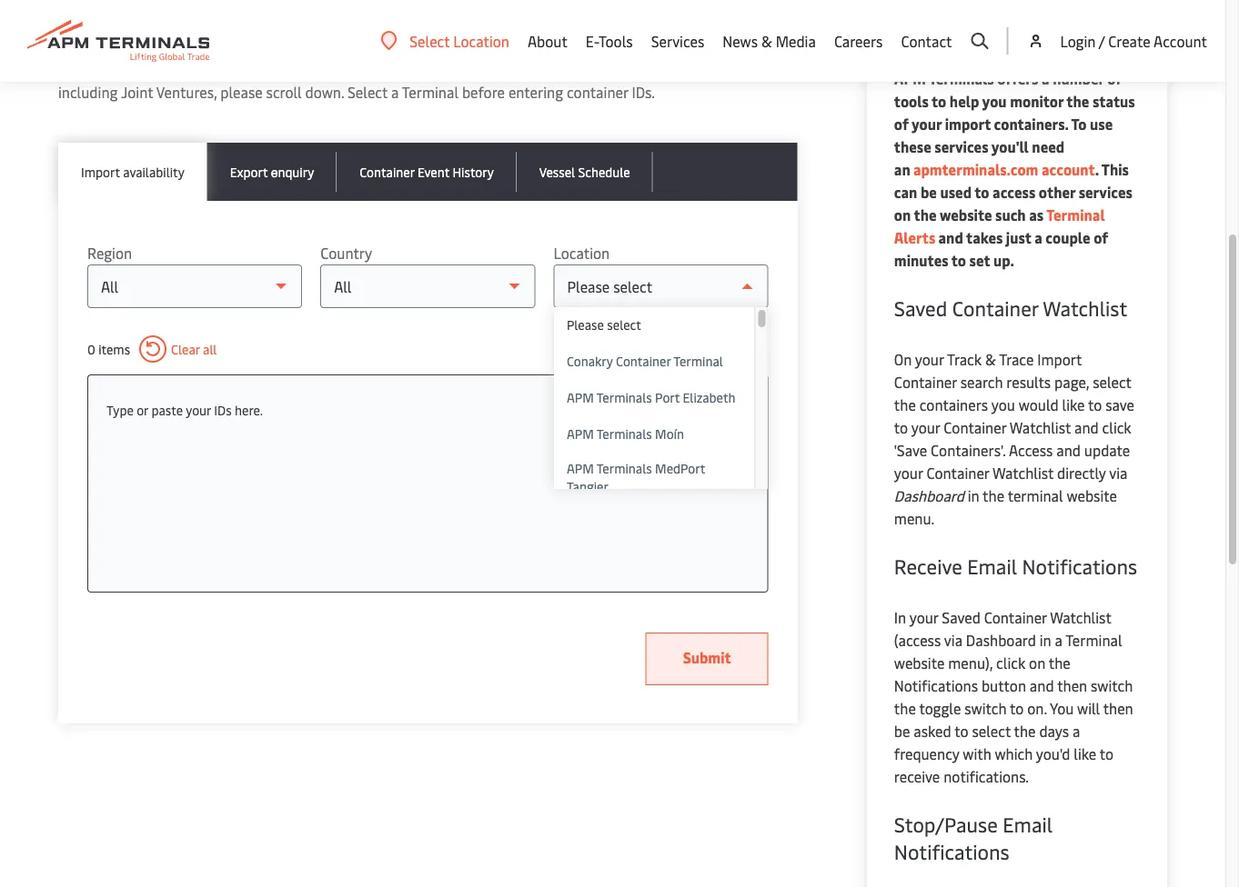 Task type: vqa. For each thing, say whether or not it's contained in the screenshot.
Practical Information dropdown button
no



Task type: describe. For each thing, give the bounding box(es) containing it.
containers'.
[[931, 441, 1006, 461]]

import availability button
[[58, 143, 207, 202]]

tools
[[599, 31, 633, 51]]

like inside on your track & trace import container search results page, select the containers you would like to save to your container watchlist and click 'save containers'. access and update your container watchlist directly via dashboard
[[1062, 396, 1085, 415]]

at
[[475, 60, 488, 80]]

submit button
[[646, 634, 768, 686]]

global
[[85, 60, 127, 80]]

watchlist down couple
[[1043, 295, 1127, 322]]

container down containers'.
[[927, 464, 989, 484]]

port
[[655, 389, 679, 407]]

minutes
[[894, 251, 948, 271]]

notifications inside the in your saved container watchlist (access via dashboard in a terminal website menu), click on the notifications button and then switch the toggle switch to on. you will then be asked to select the days a frequency with which you'd like to receive notifications.
[[894, 677, 978, 696]]

and inside and takes just a couple of minutes to set up.
[[938, 228, 963, 248]]

to up 'save
[[894, 418, 908, 438]]

the inside on your track & trace import container search results page, select the containers you would like to save to your container watchlist and click 'save containers'. access and update your container watchlist directly via dashboard
[[894, 396, 916, 415]]

select location
[[410, 31, 509, 50]]

update
[[1084, 441, 1130, 461]]

a inside apm terminals offers a number of tools to help you monitor the status of your import containers. to use these services you'll need an
[[1042, 69, 1050, 89]]

container down up. at right
[[952, 295, 1038, 322]]

you'd
[[1036, 745, 1070, 765]]

email for stop/pause
[[1003, 812, 1053, 839]]

terminals for offers
[[929, 69, 994, 89]]

couple
[[1046, 228, 1091, 248]]

to
[[1071, 115, 1087, 134]]

lifting standards of connectivity
[[58, 10, 422, 45]]

1 horizontal spatial switch
[[1091, 677, 1133, 696]]

.
[[1095, 160, 1099, 180]]

website for watchlist
[[894, 654, 945, 674]]

export
[[230, 163, 268, 181]]

to inside apm terminals offers a number of tools to help you monitor the status of your import containers. to use these services you'll need an
[[932, 92, 946, 111]]

an
[[894, 160, 910, 180]]

or
[[137, 402, 148, 419]]

and up directly
[[1056, 441, 1081, 461]]

your right on
[[915, 350, 944, 370]]

in the terminal website menu.
[[894, 487, 1117, 529]]

on inside . this can be used to access other services on the website such as
[[894, 206, 911, 225]]

country
[[320, 244, 372, 263]]

container inside the in your saved container watchlist (access via dashboard in a terminal website menu), click on the notifications button and then switch the toggle switch to on. you will then be asked to select the days a frequency with which you'd like to receive notifications.
[[984, 609, 1047, 628]]

notifications for stop/pause email notifications
[[894, 839, 1009, 866]]

e-tools
[[586, 31, 633, 51]]

all
[[203, 341, 217, 358]]

contact
[[901, 31, 952, 51]]

media
[[776, 31, 816, 51]]

moín
[[655, 426, 684, 443]]

major
[[517, 60, 554, 80]]

set
[[969, 251, 990, 271]]

'save
[[894, 441, 927, 461]]

down.
[[305, 83, 344, 102]]

export еnquiry
[[230, 163, 314, 181]]

stop/pause
[[894, 812, 998, 839]]

apm terminals medport tangier
[[566, 460, 705, 496]]

the inside . this can be used to access other services on the website such as
[[914, 206, 937, 225]]

click inside on your track & trace import container search results page, select the containers you would like to save to your container watchlist and click 'save containers'. access and update your container watchlist directly via dashboard
[[1102, 418, 1131, 438]]

tangier
[[566, 479, 608, 496]]

container down on
[[894, 373, 957, 393]]

access
[[993, 183, 1036, 202]]

schedule
[[578, 163, 630, 181]]

contact button
[[901, 0, 952, 82]]

website inside in the terminal website menu.
[[1067, 487, 1117, 506]]

our global t&t tool allows you to check your containers located at our major terminals. for other terminals, including joint ventures, please scroll down. select a terminal before entering container ids.
[[58, 60, 754, 102]]

apm terminals moín
[[566, 426, 684, 443]]

to inside . this can be used to access other services on the website such as
[[975, 183, 989, 202]]

with
[[963, 745, 991, 765]]

about button
[[528, 0, 568, 82]]

please select option
[[554, 308, 755, 344]]

toggle
[[919, 700, 961, 719]]

container inside conakry container terminal "option"
[[615, 353, 670, 370]]

other inside our global t&t tool allows you to check your containers located at our major terminals. for other terminals, including joint ventures, please scroll down. select a terminal before entering container ids.
[[651, 60, 686, 80]]

container up containers'.
[[944, 418, 1006, 438]]

for
[[626, 60, 647, 80]]

event
[[418, 163, 449, 181]]

watchlist down would
[[1010, 418, 1071, 438]]

here.
[[235, 402, 263, 419]]

would
[[1019, 396, 1059, 415]]

conakry
[[566, 353, 612, 370]]

news
[[723, 31, 758, 51]]

import inside on your track & trace import container search results page, select the containers you would like to save to your container watchlist and click 'save containers'. access and update your container watchlist directly via dashboard
[[1037, 350, 1082, 370]]

terminals for port
[[596, 389, 652, 407]]

connectivity
[[286, 10, 422, 45]]

watchlist inside the in your saved container watchlist (access via dashboard in a terminal website menu), click on the notifications button and then switch the toggle switch to on. you will then be asked to select the days a frequency with which you'd like to receive notifications.
[[1050, 609, 1111, 628]]

& inside popup button
[[761, 31, 772, 51]]

including
[[58, 83, 118, 102]]

receive
[[894, 554, 962, 580]]

terminals for moín
[[596, 426, 652, 443]]

type or paste your ids here.
[[106, 402, 263, 419]]

apm for apm terminals offers a number of tools to help you monitor the status of your import containers. to use these services you'll need an
[[894, 69, 926, 89]]

a up you
[[1055, 631, 1062, 651]]

click inside the in your saved container watchlist (access via dashboard in a terminal website menu), click on the notifications button and then switch the toggle switch to on. you will then be asked to select the days a frequency with which you'd like to receive notifications.
[[996, 654, 1025, 674]]

button
[[982, 677, 1026, 696]]

services button
[[651, 0, 704, 82]]

standards
[[137, 10, 249, 45]]

1 horizontal spatial services
[[1044, 6, 1136, 41]]

items
[[98, 341, 130, 358]]

to up with
[[955, 722, 968, 742]]

apmterminals.com account
[[910, 160, 1095, 180]]

personalised
[[894, 6, 1038, 41]]

you inside on your track & trace import container search results page, select the containers you would like to save to your container watchlist and click 'save containers'. access and update your container watchlist directly via dashboard
[[991, 396, 1015, 415]]

of down tools
[[894, 115, 909, 134]]

submit
[[683, 649, 731, 668]]

up.
[[993, 251, 1014, 271]]

terminal inside terminal alerts
[[1046, 206, 1105, 225]]

t&t
[[130, 60, 155, 80]]

via inside the in your saved container watchlist (access via dashboard in a terminal website menu), click on the notifications button and then switch the toggle switch to on. you will then be asked to select the days a frequency with which you'd like to receive notifications.
[[944, 631, 962, 651]]

the inside apm terminals offers a number of tools to help you monitor the status of your import containers. to use these services you'll need an
[[1067, 92, 1089, 111]]

this
[[1102, 160, 1129, 180]]

help
[[950, 92, 979, 111]]

notifications.
[[944, 768, 1029, 787]]

of up status
[[1107, 69, 1122, 89]]

to inside and takes just a couple of minutes to set up.
[[951, 251, 966, 271]]

just
[[1006, 228, 1031, 248]]

apm for apm terminals moín
[[566, 426, 593, 443]]

the left the toggle
[[894, 700, 916, 719]]

these
[[894, 137, 931, 157]]

vessel schedule
[[539, 163, 630, 181]]

located
[[423, 60, 472, 80]]

notifications for receive email notifications
[[1022, 554, 1137, 580]]

terminal alerts link
[[894, 206, 1105, 248]]

website for used
[[940, 206, 992, 225]]

tool
[[158, 60, 185, 80]]

import inside import availability button
[[81, 163, 120, 181]]

clear all button
[[139, 336, 217, 363]]

containers.
[[994, 115, 1068, 134]]

select inside button
[[410, 31, 450, 50]]

dashboard inside on your track & trace import container search results page, select the containers you would like to save to your container watchlist and click 'save containers'. access and update your container watchlist directly via dashboard
[[894, 487, 964, 506]]

terminal inside conakry container terminal "option"
[[673, 353, 723, 370]]

news & media button
[[723, 0, 816, 82]]

0 items
[[87, 341, 130, 358]]

container event history button
[[337, 143, 517, 202]]

0 horizontal spatial services
[[651, 31, 704, 51]]

check
[[278, 60, 315, 80]]



Task type: locate. For each thing, give the bounding box(es) containing it.
& right the news
[[761, 31, 772, 51]]

terminal inside the in your saved container watchlist (access via dashboard in a terminal website menu), click on the notifications button and then switch the toggle switch to on. you will then be asked to select the days a frequency with which you'd like to receive notifications.
[[1066, 631, 1122, 651]]

location up at
[[453, 31, 509, 50]]

0 vertical spatial click
[[1102, 418, 1131, 438]]

email down notifications.
[[1003, 812, 1053, 839]]

in
[[968, 487, 979, 506], [1040, 631, 1051, 651]]

0 horizontal spatial location
[[453, 31, 509, 50]]

1 vertical spatial via
[[944, 631, 962, 651]]

via inside on your track & trace import container search results page, select the containers you would like to save to your container watchlist and click 'save containers'. access and update your container watchlist directly via dashboard
[[1109, 464, 1127, 484]]

1 horizontal spatial on
[[1029, 654, 1045, 674]]

select location button
[[381, 31, 509, 51]]

& inside on your track & trace import container search results page, select the containers you would like to save to your container watchlist and click 'save containers'. access and update your container watchlist directly via dashboard
[[985, 350, 996, 370]]

and
[[938, 228, 963, 248], [1074, 418, 1099, 438], [1056, 441, 1081, 461], [1030, 677, 1054, 696]]

0 vertical spatial select
[[607, 317, 641, 334]]

receive
[[894, 768, 940, 787]]

container
[[567, 83, 628, 102]]

0 horizontal spatial containers
[[351, 60, 419, 80]]

to
[[260, 60, 274, 80], [932, 92, 946, 111], [975, 183, 989, 202], [951, 251, 966, 271], [1088, 396, 1102, 415], [894, 418, 908, 438], [1010, 700, 1024, 719], [955, 722, 968, 742], [1100, 745, 1114, 765]]

1 vertical spatial click
[[996, 654, 1025, 674]]

your left ids
[[186, 402, 211, 419]]

and inside the in your saved container watchlist (access via dashboard in a terminal website menu), click on the notifications button and then switch the toggle switch to on. you will then be asked to select the days a frequency with which you'd like to receive notifications.
[[1030, 677, 1054, 696]]

0 vertical spatial saved
[[894, 295, 947, 322]]

1 horizontal spatial containers
[[920, 396, 988, 415]]

to left on.
[[1010, 700, 1024, 719]]

2 vertical spatial website
[[894, 654, 945, 674]]

1 vertical spatial import
[[1037, 350, 1082, 370]]

you right 'help'
[[982, 92, 1007, 111]]

like inside the in your saved container watchlist (access via dashboard in a terminal website menu), click on the notifications button and then switch the toggle switch to on. you will then be asked to select the days a frequency with which you'd like to receive notifications.
[[1074, 745, 1096, 765]]

email inside stop/pause email notifications
[[1003, 812, 1053, 839]]

dashboard inside the in your saved container watchlist (access via dashboard in a terminal website menu), click on the notifications button and then switch the toggle switch to on. you will then be asked to select the days a frequency with which you'd like to receive notifications.
[[966, 631, 1036, 651]]

&
[[761, 31, 772, 51], [985, 350, 996, 370]]

1 horizontal spatial via
[[1109, 464, 1127, 484]]

terminals inside apm terminals offers a number of tools to help you monitor the status of your import containers. to use these services you'll need an
[[929, 69, 994, 89]]

receive email notifications
[[894, 554, 1137, 580]]

trace
[[999, 350, 1034, 370]]

terminal up couple
[[1046, 206, 1105, 225]]

you up please
[[233, 60, 257, 80]]

saved container watchlist
[[894, 295, 1127, 322]]

services inside apm terminals offers a number of tools to help you monitor the status of your import containers. to use these services you'll need an
[[935, 137, 988, 157]]

0 vertical spatial in
[[968, 487, 979, 506]]

saved down the "minutes"
[[894, 295, 947, 322]]

0 vertical spatial &
[[761, 31, 772, 51]]

the up which
[[1014, 722, 1036, 742]]

0 vertical spatial select
[[410, 31, 450, 50]]

0 vertical spatial be
[[921, 183, 937, 202]]

2 vertical spatial you
[[991, 396, 1015, 415]]

website down (access
[[894, 654, 945, 674]]

containers inside on your track & trace import container search results page, select the containers you would like to save to your container watchlist and click 'save containers'. access and update your container watchlist directly via dashboard
[[920, 396, 988, 415]]

will
[[1077, 700, 1100, 719]]

0 vertical spatial website
[[940, 206, 992, 225]]

the inside in the terminal website menu.
[[983, 487, 1004, 506]]

1 horizontal spatial services
[[1079, 183, 1133, 202]]

be
[[921, 183, 937, 202], [894, 722, 910, 742]]

import left availability
[[81, 163, 120, 181]]

containers inside our global t&t tool allows you to check your containers located at our major terminals. for other terminals, including joint ventures, please scroll down. select a terminal before entering container ids.
[[351, 60, 419, 80]]

your up (access
[[910, 609, 938, 628]]

region
[[87, 244, 132, 263]]

terminals,
[[689, 60, 754, 80]]

you inside apm terminals offers a number of tools to help you monitor the status of your import containers. to use these services you'll need an
[[982, 92, 1007, 111]]

and up update
[[1074, 418, 1099, 438]]

paste
[[151, 402, 183, 419]]

search
[[960, 373, 1003, 393]]

apm for apm terminals medport tangier
[[566, 460, 593, 478]]

to left save
[[1088, 396, 1102, 415]]

0 horizontal spatial switch
[[965, 700, 1007, 719]]

account
[[1042, 160, 1095, 180]]

your inside the in your saved container watchlist (access via dashboard in a terminal website menu), click on the notifications button and then switch the toggle switch to on. you will then be asked to select the days a frequency with which you'd like to receive notifications.
[[910, 609, 938, 628]]

location inside button
[[453, 31, 509, 50]]

1 vertical spatial in
[[1040, 631, 1051, 651]]

terminals down apm terminals moín
[[596, 460, 652, 478]]

terminal alerts
[[894, 206, 1105, 248]]

takes
[[966, 228, 1003, 248]]

select up located
[[410, 31, 450, 50]]

conakry container terminal option
[[554, 344, 755, 381]]

then right will
[[1103, 700, 1133, 719]]

1 horizontal spatial &
[[985, 350, 996, 370]]

1 vertical spatial select
[[1093, 373, 1131, 393]]

the down on
[[894, 396, 916, 415]]

1 vertical spatial on
[[1029, 654, 1045, 674]]

terminal down located
[[402, 83, 459, 102]]

2 vertical spatial select
[[972, 722, 1011, 742]]

via down update
[[1109, 464, 1127, 484]]

status
[[1093, 92, 1135, 111]]

other inside . this can be used to access other services on the website such as
[[1039, 183, 1075, 202]]

& up search on the right of the page
[[985, 350, 996, 370]]

as
[[1029, 206, 1044, 225]]

1 vertical spatial email
[[1003, 812, 1053, 839]]

container down receive email notifications
[[984, 609, 1047, 628]]

1 vertical spatial saved
[[942, 609, 981, 628]]

your inside apm terminals offers a number of tools to help you monitor the status of your import containers. to use these services you'll need an
[[912, 115, 942, 134]]

click down save
[[1102, 418, 1131, 438]]

container
[[360, 163, 414, 181], [952, 295, 1038, 322], [615, 353, 670, 370], [894, 373, 957, 393], [944, 418, 1006, 438], [927, 464, 989, 484], [984, 609, 1047, 628]]

None text field
[[106, 394, 749, 427]]

container inside button
[[360, 163, 414, 181]]

notifications down stop/pause
[[894, 839, 1009, 866]]

1 horizontal spatial then
[[1103, 700, 1133, 719]]

1 vertical spatial containers
[[920, 396, 988, 415]]

watchlist down receive email notifications
[[1050, 609, 1111, 628]]

list box containing please select
[[554, 308, 768, 504]]

. this can be used to access other services on the website such as
[[894, 160, 1133, 225]]

select inside on your track & trace import container search results page, select the containers you would like to save to your container watchlist and click 'save containers'. access and update your container watchlist directly via dashboard
[[1093, 373, 1131, 393]]

careers
[[834, 31, 883, 51]]

please select
[[566, 317, 641, 334]]

be right can
[[921, 183, 937, 202]]

to inside our global t&t tool allows you to check your containers located at our major terminals. for other terminals, including joint ventures, please scroll down. select a terminal before entering container ids.
[[260, 60, 274, 80]]

0 vertical spatial services
[[935, 137, 988, 157]]

location
[[453, 31, 509, 50], [554, 244, 610, 263]]

via
[[1109, 464, 1127, 484], [944, 631, 962, 651]]

then up you
[[1057, 677, 1087, 696]]

terminal inside our global t&t tool allows you to check your containers located at our major terminals. for other terminals, including joint ventures, please scroll down. select a terminal before entering container ids.
[[402, 83, 459, 102]]

to left 'help'
[[932, 92, 946, 111]]

be inside . this can be used to access other services on the website such as
[[921, 183, 937, 202]]

containers
[[351, 60, 419, 80], [920, 396, 988, 415]]

you'll
[[991, 137, 1029, 157]]

terminals up apm terminals moín
[[596, 389, 652, 407]]

0 horizontal spatial be
[[894, 722, 910, 742]]

on your track & trace import container search results page, select the containers you would like to save to your container watchlist and click 'save containers'. access and update your container watchlist directly via dashboard
[[894, 350, 1135, 506]]

select right down.
[[348, 83, 388, 102]]

our
[[492, 60, 513, 80]]

directly
[[1057, 464, 1106, 484]]

saved up menu),
[[942, 609, 981, 628]]

0 horizontal spatial select
[[607, 317, 641, 334]]

conakry container terminal
[[566, 353, 723, 370]]

0 horizontal spatial import
[[81, 163, 120, 181]]

0 vertical spatial notifications
[[1022, 554, 1137, 580]]

ventures,
[[156, 83, 217, 102]]

0 horizontal spatial &
[[761, 31, 772, 51]]

a right down.
[[391, 83, 399, 102]]

1 vertical spatial be
[[894, 722, 910, 742]]

a inside our global t&t tool allows you to check your containers located at our major terminals. for other terminals, including joint ventures, please scroll down. select a terminal before entering container ids.
[[391, 83, 399, 102]]

like down page,
[[1062, 396, 1085, 415]]

offers
[[997, 69, 1038, 89]]

0 vertical spatial via
[[1109, 464, 1127, 484]]

you inside our global t&t tool allows you to check your containers located at our major terminals. for other terminals, including joint ventures, please scroll down. select a terminal before entering container ids.
[[233, 60, 257, 80]]

select inside the in your saved container watchlist (access via dashboard in a terminal website menu), click on the notifications button and then switch the toggle switch to on. you will then be asked to select the days a frequency with which you'd like to receive notifications.
[[972, 722, 1011, 742]]

on down can
[[894, 206, 911, 225]]

notifications down terminal
[[1022, 554, 1137, 580]]

careers button
[[834, 0, 883, 82]]

1 horizontal spatial other
[[1039, 183, 1075, 202]]

0 vertical spatial location
[[453, 31, 509, 50]]

of inside and takes just a couple of minutes to set up.
[[1094, 228, 1108, 248]]

lifting
[[58, 10, 131, 45]]

be inside the in your saved container watchlist (access via dashboard in a terminal website menu), click on the notifications button and then switch the toggle switch to on. you will then be asked to select the days a frequency with which you'd like to receive notifications.
[[894, 722, 910, 742]]

select up with
[[972, 722, 1011, 742]]

need
[[1032, 137, 1065, 157]]

switch down button
[[965, 700, 1007, 719]]

you down search on the right of the page
[[991, 396, 1015, 415]]

1 horizontal spatial import
[[1037, 350, 1082, 370]]

import up page,
[[1037, 350, 1082, 370]]

0 vertical spatial containers
[[351, 60, 419, 80]]

2 vertical spatial notifications
[[894, 839, 1009, 866]]

location up please
[[554, 244, 610, 263]]

export еnquiry button
[[207, 143, 337, 202]]

watchlist down access
[[993, 464, 1054, 484]]

in down containers'.
[[968, 487, 979, 506]]

0 vertical spatial other
[[651, 60, 686, 80]]

and up on.
[[1030, 677, 1054, 696]]

to left set in the top right of the page
[[951, 251, 966, 271]]

menu),
[[948, 654, 993, 674]]

which
[[995, 745, 1033, 765]]

type
[[106, 402, 134, 419]]

1 vertical spatial &
[[985, 350, 996, 370]]

a up the monitor
[[1042, 69, 1050, 89]]

entering
[[508, 83, 563, 102]]

apm terminals port elizabeth option
[[554, 381, 755, 417]]

to down will
[[1100, 745, 1114, 765]]

like right you'd
[[1074, 745, 1096, 765]]

a inside and takes just a couple of minutes to set up.
[[1035, 228, 1042, 248]]

0 vertical spatial you
[[233, 60, 257, 80]]

1 horizontal spatial click
[[1102, 418, 1131, 438]]

0 vertical spatial import
[[81, 163, 120, 181]]

and takes just a couple of minutes to set up.
[[894, 228, 1108, 271]]

0 horizontal spatial on
[[894, 206, 911, 225]]

1 vertical spatial like
[[1074, 745, 1096, 765]]

in inside the in your saved container watchlist (access via dashboard in a terminal website menu), click on the notifications button and then switch the toggle switch to on. you will then be asked to select the days a frequency with which you'd like to receive notifications.
[[1040, 631, 1051, 651]]

in
[[894, 609, 906, 628]]

1 horizontal spatial select
[[972, 722, 1011, 742]]

login / create account link
[[1027, 0, 1207, 82]]

dashboard up menu),
[[966, 631, 1036, 651]]

please
[[220, 83, 263, 102]]

0 vertical spatial then
[[1057, 677, 1087, 696]]

a right just
[[1035, 228, 1042, 248]]

use
[[1090, 115, 1113, 134]]

notifications up the toggle
[[894, 677, 978, 696]]

of up check
[[255, 10, 279, 45]]

import
[[945, 115, 991, 134]]

select
[[410, 31, 450, 50], [348, 83, 388, 102]]

on inside the in your saved container watchlist (access via dashboard in a terminal website menu), click on the notifications button and then switch the toggle switch to on. you will then be asked to select the days a frequency with which you'd like to receive notifications.
[[1029, 654, 1045, 674]]

number
[[1053, 69, 1104, 89]]

0 vertical spatial on
[[894, 206, 911, 225]]

tab list
[[58, 143, 798, 202]]

website inside . this can be used to access other services on the website such as
[[940, 206, 992, 225]]

other right for
[[651, 60, 686, 80]]

alerts
[[894, 228, 936, 248]]

1 vertical spatial notifications
[[894, 677, 978, 696]]

your inside our global t&t tool allows you to check your containers located at our major terminals. for other terminals, including joint ventures, please scroll down. select a terminal before entering container ids.
[[318, 60, 347, 80]]

of right couple
[[1094, 228, 1108, 248]]

and left the takes
[[938, 228, 963, 248]]

saved inside the in your saved container watchlist (access via dashboard in a terminal website menu), click on the notifications button and then switch the toggle switch to on. you will then be asked to select the days a frequency with which you'd like to receive notifications.
[[942, 609, 981, 628]]

the up you
[[1049, 654, 1071, 674]]

terminal up will
[[1066, 631, 1122, 651]]

ids
[[214, 402, 232, 419]]

containers down search on the right of the page
[[920, 396, 988, 415]]

apm inside apm terminals medport tangier
[[566, 460, 593, 478]]

1 horizontal spatial dashboard
[[966, 631, 1036, 651]]

0 horizontal spatial services
[[935, 137, 988, 157]]

services down . at the top right of the page
[[1079, 183, 1133, 202]]

select inside our global t&t tool allows you to check your containers located at our major terminals. for other terminals, including joint ventures, please scroll down. select a terminal before entering container ids.
[[348, 83, 388, 102]]

availability
[[123, 163, 184, 181]]

click
[[1102, 418, 1131, 438], [996, 654, 1025, 674]]

apm inside apm terminals offers a number of tools to help you monitor the status of your import containers. to use these services you'll need an
[[894, 69, 926, 89]]

1 vertical spatial services
[[1079, 183, 1133, 202]]

select inside option
[[607, 317, 641, 334]]

ids.
[[632, 83, 655, 102]]

tab list containing import availability
[[58, 143, 798, 202]]

your up these
[[912, 115, 942, 134]]

select right please
[[607, 317, 641, 334]]

containers down the connectivity
[[351, 60, 419, 80]]

1 vertical spatial website
[[1067, 487, 1117, 506]]

0 vertical spatial email
[[967, 554, 1017, 580]]

the left terminal
[[983, 487, 1004, 506]]

apm for apm terminals port elizabeth
[[566, 389, 593, 407]]

dashboard up menu.
[[894, 487, 964, 506]]

notifications
[[1022, 554, 1137, 580], [894, 677, 978, 696], [894, 839, 1009, 866]]

1 vertical spatial dashboard
[[966, 631, 1036, 651]]

1 horizontal spatial select
[[410, 31, 450, 50]]

website inside the in your saved container watchlist (access via dashboard in a terminal website menu), click on the notifications button and then switch the toggle switch to on. you will then be asked to select the days a frequency with which you'd like to receive notifications.
[[894, 654, 945, 674]]

terminal up elizabeth
[[673, 353, 723, 370]]

click up button
[[996, 654, 1025, 674]]

on
[[894, 206, 911, 225], [1029, 654, 1045, 674]]

services
[[1044, 6, 1136, 41], [651, 31, 704, 51]]

container up apm terminals port elizabeth
[[615, 353, 670, 370]]

0 horizontal spatial select
[[348, 83, 388, 102]]

notifications inside stop/pause email notifications
[[894, 839, 1009, 866]]

0 horizontal spatial dashboard
[[894, 487, 964, 506]]

0 horizontal spatial click
[[996, 654, 1025, 674]]

vessel schedule button
[[517, 143, 653, 202]]

clear
[[171, 341, 200, 358]]

apm terminals medport tangier option
[[554, 454, 755, 504]]

terminals
[[929, 69, 994, 89], [596, 389, 652, 407], [596, 426, 652, 443], [596, 460, 652, 478]]

container left the event
[[360, 163, 414, 181]]

1 horizontal spatial location
[[554, 244, 610, 263]]

on.
[[1027, 700, 1047, 719]]

in up on.
[[1040, 631, 1051, 651]]

email for receive
[[967, 554, 1017, 580]]

your down 'save
[[894, 464, 923, 484]]

1 vertical spatial you
[[982, 92, 1007, 111]]

0 horizontal spatial then
[[1057, 677, 1087, 696]]

the down number
[[1067, 92, 1089, 111]]

terminals up 'help'
[[929, 69, 994, 89]]

services down import
[[935, 137, 988, 157]]

select up save
[[1093, 373, 1131, 393]]

apm terminals moín option
[[554, 417, 755, 454]]

a right days
[[1073, 722, 1080, 742]]

1 horizontal spatial be
[[921, 183, 937, 202]]

0 vertical spatial dashboard
[[894, 487, 964, 506]]

0 horizontal spatial other
[[651, 60, 686, 80]]

terminals up apm terminals medport tangier
[[596, 426, 652, 443]]

switch up will
[[1091, 677, 1133, 696]]

services inside . this can be used to access other services on the website such as
[[1079, 183, 1133, 202]]

1 vertical spatial other
[[1039, 183, 1075, 202]]

(access
[[894, 631, 941, 651]]

1 vertical spatial then
[[1103, 700, 1133, 719]]

list box
[[554, 308, 768, 504]]

our
[[58, 60, 81, 80]]

login / create account
[[1060, 31, 1207, 50]]

0 horizontal spatial in
[[968, 487, 979, 506]]

1 vertical spatial select
[[348, 83, 388, 102]]

0 vertical spatial like
[[1062, 396, 1085, 415]]

1 vertical spatial location
[[554, 244, 610, 263]]

days
[[1039, 722, 1069, 742]]

your up 'save
[[911, 418, 940, 438]]

0 horizontal spatial via
[[944, 631, 962, 651]]

page,
[[1055, 373, 1089, 393]]

1 horizontal spatial in
[[1040, 631, 1051, 651]]

1 vertical spatial switch
[[965, 700, 1007, 719]]

your up down.
[[318, 60, 347, 80]]

be left asked
[[894, 722, 910, 742]]

2 horizontal spatial select
[[1093, 373, 1131, 393]]

track
[[947, 350, 982, 370]]

to down the apmterminals.com
[[975, 183, 989, 202]]

the up alerts
[[914, 206, 937, 225]]

0 vertical spatial switch
[[1091, 677, 1133, 696]]

terminals for medport
[[596, 460, 652, 478]]

personalised services
[[894, 6, 1136, 41]]

in inside in the terminal website menu.
[[968, 487, 979, 506]]

on up on.
[[1029, 654, 1045, 674]]

to up scroll
[[260, 60, 274, 80]]

terminals inside apm terminals medport tangier
[[596, 460, 652, 478]]

website down used
[[940, 206, 992, 225]]

other down account
[[1039, 183, 1075, 202]]

website down directly
[[1067, 487, 1117, 506]]

terminal
[[402, 83, 459, 102], [1046, 206, 1105, 225], [673, 353, 723, 370], [1066, 631, 1122, 651]]

email down in the terminal website menu.
[[967, 554, 1017, 580]]

you
[[1050, 700, 1074, 719]]



